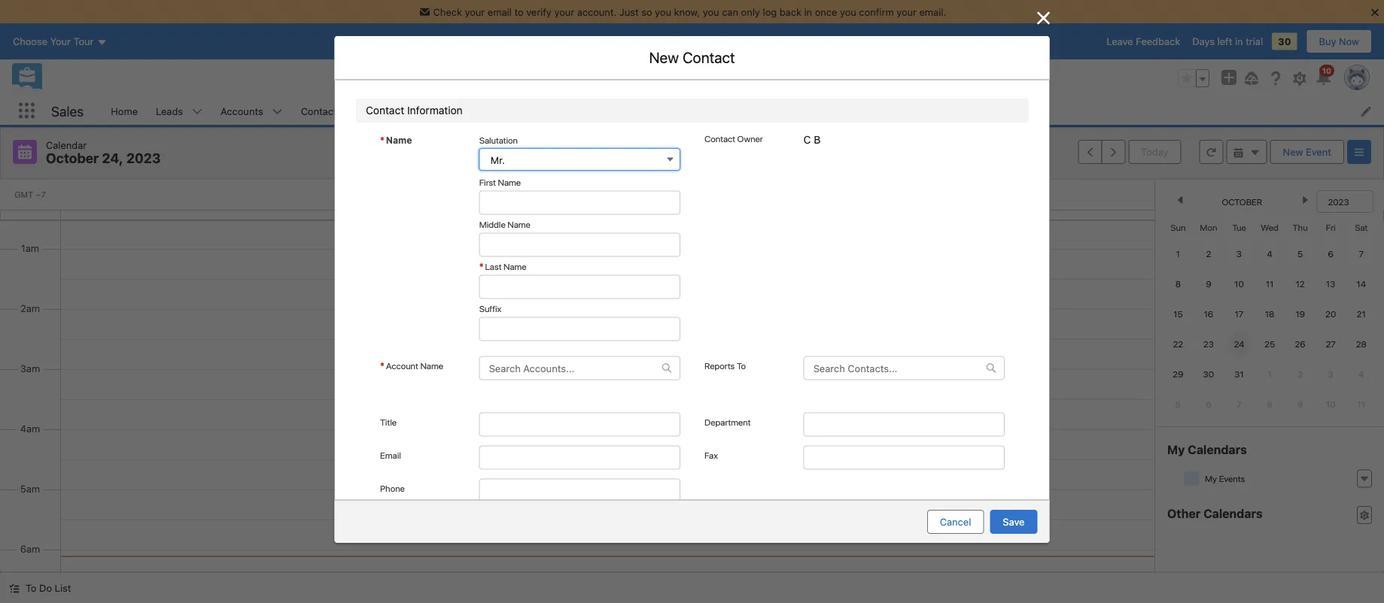 Task type: describe. For each thing, give the bounding box(es) containing it.
account
[[386, 361, 418, 371]]

2am
[[20, 303, 40, 314]]

1 horizontal spatial text default image
[[661, 363, 672, 374]]

14
[[1357, 278, 1366, 289]]

0 horizontal spatial 2
[[1206, 248, 1211, 259]]

21
[[1357, 309, 1366, 319]]

all-
[[368, 356, 381, 366]]

confirm
[[859, 6, 894, 17]]

2023
[[126, 150, 161, 166]]

suffix
[[479, 304, 501, 314]]

mr. button
[[479, 148, 680, 171]]

mr.
[[490, 155, 505, 166]]

email.
[[919, 6, 946, 17]]

name for last name
[[503, 262, 526, 272]]

fri
[[1326, 222, 1336, 233]]

2 you from the left
[[703, 6, 719, 17]]

field.
[[526, 149, 545, 160]]

do
[[39, 583, 52, 594]]

1 * time from the top
[[577, 229, 601, 240]]

verify
[[526, 6, 552, 17]]

accounts link
[[212, 97, 272, 125]]

now
[[1339, 36, 1359, 47]]

description
[[368, 415, 412, 425]]

inverse image
[[1035, 9, 1053, 27]]

information
[[407, 104, 462, 117]]

buy now
[[1319, 36, 1359, 47]]

save button for cancel
[[990, 510, 1038, 534]]

opportunities link
[[371, 97, 451, 125]]

Middle Name text field
[[479, 233, 680, 257]]

to do list
[[26, 583, 71, 594]]

contacts
[[301, 105, 342, 117]]

assigned to
[[710, 128, 757, 138]]

1 horizontal spatial 8
[[1267, 399, 1273, 409]]

sun
[[1171, 222, 1186, 233]]

related to
[[353, 474, 405, 486]]

0 horizontal spatial 4
[[1267, 248, 1273, 259]]

1 horizontal spatial 6
[[1328, 248, 1334, 259]]

2 time from the top
[[582, 293, 601, 303]]

details
[[400, 97, 433, 110]]

Last Name text field
[[479, 275, 680, 299]]

save for save & new
[[1000, 514, 1022, 525]]

save & new button
[[901, 507, 981, 531]]

1 date from the top
[[478, 229, 496, 240]]

to for assigned to
[[748, 128, 757, 138]]

text default image inside "to do list" button
[[9, 584, 20, 594]]

1am
[[21, 242, 39, 254]]

mon
[[1200, 222, 1217, 233]]

save for cancel
[[1003, 517, 1025, 528]]

hide items image
[[1184, 472, 1199, 487]]

12
[[1296, 278, 1305, 289]]

my for my calendars
[[1167, 443, 1185, 457]]

last name
[[485, 262, 526, 272]]

to inside button
[[26, 583, 37, 594]]

1 horizontal spatial 11
[[1357, 399, 1365, 409]]

1 time from the top
[[582, 229, 601, 240]]

&
[[938, 514, 945, 525]]

account name
[[386, 361, 443, 371]]

0 horizontal spatial 24
[[612, 189, 624, 201]]

2 * time from the top
[[577, 293, 601, 303]]

only
[[741, 6, 760, 17]]

1 horizontal spatial 5
[[1298, 248, 1303, 259]]

leave
[[1107, 36, 1133, 47]]

email
[[380, 451, 401, 461]]

reports to
[[704, 361, 746, 371]]

complete
[[471, 149, 508, 160]]

20
[[1325, 309, 1336, 319]]

calendar for october
[[46, 139, 87, 151]]

days
[[1192, 36, 1215, 47]]

first name
[[479, 177, 521, 188]]

0 vertical spatial event
[[690, 61, 727, 78]]

1 horizontal spatial 7
[[1359, 248, 1364, 259]]

22
[[1173, 339, 1183, 349]]

3 you from the left
[[840, 6, 856, 17]]

18
[[1265, 309, 1275, 319]]

0 vertical spatial new event
[[657, 61, 727, 78]]

check
[[433, 6, 462, 17]]

middle name
[[479, 219, 530, 230]]

day
[[381, 356, 397, 366]]

Search Accounts... text field
[[480, 357, 661, 380]]

check your email to verify your account. just so you know, you can only log back in once you confirm your email.
[[433, 6, 946, 17]]

to
[[514, 6, 524, 17]]

reports
[[704, 361, 734, 371]]

0 horizontal spatial event
[[399, 356, 420, 366]]

Suffix text field
[[479, 317, 680, 341]]

cancel
[[940, 517, 971, 528]]

0 vertical spatial in
[[804, 6, 812, 17]]

1 your from the left
[[465, 6, 485, 17]]

4am
[[20, 423, 40, 434]]

Title text field
[[479, 413, 680, 437]]

last
[[485, 262, 501, 272]]

first
[[479, 177, 496, 188]]

First Name text field
[[479, 191, 680, 215]]

1 horizontal spatial 3
[[1328, 369, 1334, 379]]

today button
[[1129, 140, 1181, 164]]

25
[[1265, 339, 1275, 349]]

search...
[[548, 73, 588, 84]]

Fax telephone field
[[803, 446, 1004, 470]]

buy now button
[[1306, 29, 1372, 53]]

department
[[704, 417, 750, 428]]

search... button
[[518, 66, 819, 90]]

name for account name
[[420, 361, 443, 371]]

so
[[641, 6, 652, 17]]

days left in trial
[[1192, 36, 1263, 47]]

31
[[1235, 369, 1244, 379]]

new event inside button
[[1283, 146, 1331, 158]]

Phone telephone field
[[479, 479, 680, 503]]

1 vertical spatial group
[[1078, 140, 1126, 164]]

contact information
[[365, 104, 462, 117]]

1 horizontal spatial 4
[[1359, 369, 1364, 379]]

my for my events
[[1205, 474, 1217, 484]]

contact for contact owner
[[704, 133, 735, 144]]

0 vertical spatial 30
[[1278, 36, 1291, 47]]

assigned
[[710, 128, 746, 138]]

other
[[1167, 507, 1201, 521]]

0 horizontal spatial 5
[[1175, 399, 1181, 409]]

gmt
[[14, 190, 33, 200]]

Email text field
[[479, 446, 680, 470]]

to for reports to
[[736, 361, 746, 371]]

tue for tue
[[1232, 222, 1246, 233]]

contact owner
[[704, 133, 763, 144]]

name for middle name
[[507, 219, 530, 230]]

19
[[1295, 309, 1305, 319]]

Description text field
[[471, 410, 680, 452]]

24 cell
[[1224, 329, 1255, 359]]

2 your from the left
[[554, 6, 574, 17]]

* left last
[[479, 262, 483, 272]]

* left assigned
[[704, 128, 709, 138]]

know,
[[674, 6, 700, 17]]

leave feedback link
[[1107, 36, 1180, 47]]

26
[[1295, 339, 1306, 349]]

salutation
[[479, 135, 518, 145]]

2 date group from the top
[[471, 290, 569, 330]]

2 date from the top
[[478, 293, 496, 303]]

contacts list item
[[292, 97, 371, 125]]

calendar october 24, 2023
[[46, 139, 161, 166]]

list containing home
[[102, 97, 1384, 125]]



Task type: locate. For each thing, give the bounding box(es) containing it.
name right first
[[498, 177, 521, 188]]

6 up my calendars
[[1206, 399, 1212, 409]]

to right reports
[[736, 361, 746, 371]]

6 down fri
[[1328, 248, 1334, 259]]

7 down sat on the right top of the page
[[1359, 248, 1364, 259]]

to left the 'do' on the left of page
[[26, 583, 37, 594]]

3 your from the left
[[897, 6, 917, 17]]

5 down thu
[[1298, 248, 1303, 259]]

0 horizontal spatial 30
[[1203, 369, 1214, 379]]

0 horizontal spatial 1
[[1176, 248, 1180, 259]]

5am
[[20, 483, 40, 494]]

october left 24, on the top left
[[46, 150, 99, 166]]

my events
[[1205, 474, 1245, 484]]

1 horizontal spatial 24
[[1234, 339, 1244, 349]]

calendar inside "calendar october 24, 2023"
[[46, 139, 87, 151]]

name right account
[[420, 361, 443, 371]]

group left today button
[[1078, 140, 1126, 164]]

0 vertical spatial calendar
[[353, 97, 397, 110]]

tue right mon
[[1232, 222, 1246, 233]]

0 horizontal spatial 9
[[1206, 278, 1212, 289]]

gmt −7
[[14, 190, 46, 200]]

1 vertical spatial 10
[[1326, 399, 1336, 409]]

subject
[[374, 126, 404, 137]]

0 vertical spatial date group
[[471, 226, 569, 267]]

0 vertical spatial tue
[[591, 189, 610, 201]]

0 vertical spatial 2
[[1206, 248, 1211, 259]]

date group
[[471, 226, 569, 267], [471, 290, 569, 330]]

0 vertical spatial 10
[[1234, 278, 1244, 289]]

in right the back
[[804, 6, 812, 17]]

list item
[[549, 97, 612, 125]]

1 horizontal spatial group
[[1178, 69, 1210, 87]]

date up suffix
[[478, 293, 496, 303]]

10
[[1234, 278, 1244, 289], [1326, 399, 1336, 409]]

24,
[[102, 150, 123, 166]]

23
[[1203, 339, 1214, 349]]

0 horizontal spatial you
[[655, 6, 671, 17]]

7 down "31"
[[1237, 399, 1242, 409]]

0 vertical spatial 4
[[1267, 248, 1273, 259]]

30 down the 23
[[1203, 369, 1214, 379]]

tue down the mr. popup button
[[591, 189, 610, 201]]

0 vertical spatial 11
[[1266, 278, 1274, 289]]

0 vertical spatial 8
[[1175, 278, 1181, 289]]

group
[[1178, 69, 1210, 87], [1078, 140, 1126, 164]]

all-day event
[[368, 356, 420, 366]]

name for first name
[[498, 177, 521, 188]]

name down "opportunities"
[[386, 135, 412, 145]]

1 vertical spatial * time
[[577, 293, 601, 303]]

calendars up my events
[[1188, 443, 1247, 457]]

calendar details
[[353, 97, 433, 110]]

accounts list item
[[212, 97, 292, 125]]

0 horizontal spatial my
[[1167, 443, 1185, 457]]

contacts link
[[292, 97, 351, 125]]

sat
[[1355, 222, 1368, 233]]

2 vertical spatial event
[[399, 356, 420, 366]]

text default image
[[1233, 148, 1244, 158], [1250, 148, 1260, 158], [986, 363, 996, 374], [1359, 474, 1370, 485]]

related
[[353, 474, 390, 486]]

1 vertical spatial 4
[[1359, 369, 1364, 379]]

contact left owner
[[704, 133, 735, 144]]

* left account
[[380, 361, 384, 371]]

0 vertical spatial contact
[[683, 49, 735, 66]]

calendar down sales
[[46, 139, 87, 151]]

1 vertical spatial date group
[[471, 290, 569, 330]]

24 down 17
[[1234, 339, 1244, 349]]

save button
[[987, 507, 1035, 531], [990, 510, 1038, 534]]

calendars down events
[[1204, 507, 1263, 521]]

*
[[704, 128, 709, 138], [380, 135, 384, 145], [577, 229, 581, 240], [479, 262, 483, 272], [577, 293, 581, 303], [380, 361, 384, 371]]

1 horizontal spatial tue
[[1232, 222, 1246, 233]]

in right the left
[[1235, 36, 1243, 47]]

1 down 25
[[1268, 369, 1272, 379]]

None text field
[[471, 243, 569, 267]]

16
[[1204, 309, 1214, 319]]

new event
[[657, 61, 727, 78], [1283, 146, 1331, 158]]

1 horizontal spatial you
[[703, 6, 719, 17]]

contact
[[683, 49, 735, 66], [365, 104, 404, 117], [704, 133, 735, 144]]

date up last
[[478, 229, 496, 240]]

leads
[[156, 105, 183, 117]]

2 horizontal spatial event
[[1306, 146, 1331, 158]]

9 up 16
[[1206, 278, 1212, 289]]

4 down 28
[[1359, 369, 1364, 379]]

1 vertical spatial 9
[[1298, 399, 1303, 409]]

0 vertical spatial october
[[46, 150, 99, 166]]

to do list button
[[0, 574, 80, 604]]

you
[[655, 6, 671, 17], [703, 6, 719, 17], [840, 6, 856, 17]]

cancel button
[[927, 510, 984, 534]]

1 horizontal spatial your
[[554, 6, 574, 17]]

calendars for other calendars
[[1204, 507, 1263, 521]]

2 horizontal spatial your
[[897, 6, 917, 17]]

9
[[1206, 278, 1212, 289], [1298, 399, 1303, 409]]

to down email
[[393, 474, 405, 486]]

my up hide items image
[[1167, 443, 1185, 457]]

1 vertical spatial 7
[[1237, 399, 1242, 409]]

account.
[[577, 6, 617, 17]]

name right middle
[[507, 219, 530, 230]]

0 horizontal spatial 7
[[1237, 399, 1242, 409]]

0 vertical spatial 7
[[1359, 248, 1364, 259]]

my right hide items image
[[1205, 474, 1217, 484]]

0 vertical spatial 5
[[1298, 248, 1303, 259]]

1 you from the left
[[655, 6, 671, 17]]

0 vertical spatial 9
[[1206, 278, 1212, 289]]

1 vertical spatial time
[[582, 293, 601, 303]]

13
[[1326, 278, 1336, 289]]

30 right trial
[[1278, 36, 1291, 47]]

1 down sun
[[1176, 248, 1180, 259]]

0 vertical spatial group
[[1178, 69, 1210, 87]]

1 vertical spatial calendars
[[1204, 507, 1263, 521]]

contact for contact information
[[365, 104, 404, 117]]

your left email.
[[897, 6, 917, 17]]

0 vertical spatial 1
[[1176, 248, 1180, 259]]

calendar up subject
[[353, 97, 397, 110]]

tue 24
[[591, 189, 624, 201]]

1 vertical spatial contact
[[365, 104, 404, 117]]

0 horizontal spatial new event
[[657, 61, 727, 78]]

1 vertical spatial tue
[[1232, 222, 1246, 233]]

0 horizontal spatial 8
[[1175, 278, 1181, 289]]

accounts
[[221, 105, 263, 117]]

left
[[1218, 36, 1232, 47]]

my
[[1167, 443, 1185, 457], [1205, 474, 1217, 484]]

1 vertical spatial event
[[1306, 146, 1331, 158]]

5 down 29
[[1175, 399, 1181, 409]]

8
[[1175, 278, 1181, 289], [1267, 399, 1273, 409]]

0 vertical spatial 24
[[612, 189, 624, 201]]

name for * name
[[386, 135, 412, 145]]

october inside "calendar october 24, 2023"
[[46, 150, 99, 166]]

None text field
[[471, 306, 569, 330]]

new
[[649, 49, 679, 66], [657, 61, 687, 78], [1283, 146, 1303, 158], [948, 514, 968, 525]]

1 vertical spatial 30
[[1203, 369, 1214, 379]]

1 horizontal spatial in
[[1235, 36, 1243, 47]]

can
[[722, 6, 738, 17]]

calendars for my calendars
[[1188, 443, 1247, 457]]

All-Day Event checkbox
[[471, 354, 483, 366]]

today
[[1141, 146, 1169, 158]]

1 vertical spatial calendar
[[46, 139, 87, 151]]

9 down 26
[[1298, 399, 1303, 409]]

* down location text field
[[577, 229, 581, 240]]

my calendars
[[1167, 443, 1247, 457]]

0 vertical spatial date
[[478, 229, 496, 240]]

1 horizontal spatial 1
[[1268, 369, 1272, 379]]

date
[[478, 229, 496, 240], [478, 293, 496, 303]]

leads link
[[147, 97, 192, 125]]

6am
[[20, 543, 40, 555]]

time down first name text box
[[582, 229, 601, 240]]

0 horizontal spatial 6
[[1206, 399, 1212, 409]]

0 horizontal spatial october
[[46, 150, 99, 166]]

save & new
[[914, 514, 968, 525]]

* up suffix text box
[[577, 293, 581, 303]]

to
[[748, 128, 757, 138], [736, 361, 746, 371], [393, 474, 405, 486], [26, 583, 37, 594]]

0 vertical spatial 6
[[1328, 248, 1334, 259]]

new contact
[[649, 49, 735, 66]]

Department text field
[[803, 413, 1004, 437]]

c
[[803, 133, 811, 146]]

grid
[[1163, 216, 1377, 419]]

24 inside cell
[[1234, 339, 1244, 349]]

leads list item
[[147, 97, 212, 125]]

in
[[804, 6, 812, 17], [1235, 36, 1243, 47]]

sales
[[51, 103, 84, 119]]

contact up search... button
[[683, 49, 735, 66]]

2 vertical spatial contact
[[704, 133, 735, 144]]

0 vertical spatial time
[[582, 229, 601, 240]]

30 inside grid
[[1203, 369, 1214, 379]]

1 horizontal spatial 30
[[1278, 36, 1291, 47]]

3 up 17
[[1237, 248, 1242, 259]]

just
[[619, 6, 639, 17]]

1 horizontal spatial 2
[[1298, 369, 1303, 379]]

0 horizontal spatial your
[[465, 6, 485, 17]]

0 horizontal spatial 3
[[1237, 248, 1242, 259]]

your right verify
[[554, 6, 574, 17]]

opportunities
[[380, 105, 442, 117]]

11 up 18
[[1266, 278, 1274, 289]]

event inside button
[[1306, 146, 1331, 158]]

log
[[763, 6, 777, 17]]

event
[[690, 61, 727, 78], [1306, 146, 1331, 158], [399, 356, 420, 366]]

name
[[386, 135, 412, 145], [498, 177, 521, 188], [507, 219, 530, 230], [503, 262, 526, 272], [420, 361, 443, 371]]

1 date group from the top
[[471, 226, 569, 267]]

save button for save & new
[[987, 507, 1035, 531]]

0 horizontal spatial text default image
[[9, 584, 20, 594]]

0 horizontal spatial 11
[[1266, 278, 1274, 289]]

1 horizontal spatial calendar
[[353, 97, 397, 110]]

1 horizontal spatial 9
[[1298, 399, 1303, 409]]

0 vertical spatial my
[[1167, 443, 1185, 457]]

group down the days
[[1178, 69, 1210, 87]]

text default image
[[661, 363, 672, 374], [1359, 511, 1370, 521], [9, 584, 20, 594]]

you right so
[[655, 6, 671, 17]]

to for related to
[[393, 474, 405, 486]]

8 up "15"
[[1175, 278, 1181, 289]]

list
[[102, 97, 1384, 125]]

* down calendar details
[[380, 135, 384, 145]]

calendars
[[1188, 443, 1247, 457], [1204, 507, 1263, 521]]

0 horizontal spatial in
[[804, 6, 812, 17]]

your left the email
[[465, 6, 485, 17]]

phone
[[380, 484, 404, 494]]

1
[[1176, 248, 1180, 259], [1268, 369, 1272, 379]]

1 vertical spatial 1
[[1268, 369, 1272, 379]]

2 horizontal spatial you
[[840, 6, 856, 17]]

6
[[1328, 248, 1334, 259], [1206, 399, 1212, 409]]

1 vertical spatial new event
[[1283, 146, 1331, 158]]

17
[[1235, 309, 1244, 319]]

0 vertical spatial calendars
[[1188, 443, 1247, 457]]

fax
[[704, 451, 718, 461]]

15
[[1173, 309, 1183, 319]]

calendar for details
[[353, 97, 397, 110]]

4 down wed
[[1267, 248, 1273, 259]]

middle
[[479, 219, 505, 230]]

Location text field
[[471, 192, 680, 216]]

1 horizontal spatial event
[[690, 61, 727, 78]]

calendar
[[353, 97, 397, 110], [46, 139, 87, 151]]

b
[[814, 133, 820, 146]]

0 vertical spatial text default image
[[661, 363, 672, 374]]

1 vertical spatial date
[[478, 293, 496, 303]]

2 vertical spatial text default image
[[9, 584, 20, 594]]

10 down 27
[[1326, 399, 1336, 409]]

2 down mon
[[1206, 248, 1211, 259]]

you right once
[[840, 6, 856, 17]]

new event button
[[1270, 140, 1344, 164]]

buy
[[1319, 36, 1336, 47]]

28
[[1356, 339, 1367, 349]]

this
[[510, 149, 524, 160]]

3 down 27
[[1328, 369, 1334, 379]]

2 horizontal spatial text default image
[[1359, 511, 1370, 521]]

opportunities list item
[[371, 97, 471, 125]]

0 horizontal spatial calendar
[[46, 139, 87, 151]]

8 down 25
[[1267, 399, 1273, 409]]

2 down 26
[[1298, 369, 1303, 379]]

1 vertical spatial 11
[[1357, 399, 1365, 409]]

grid containing sun
[[1163, 216, 1377, 419]]

1 vertical spatial my
[[1205, 474, 1217, 484]]

time up suffix text box
[[582, 293, 601, 303]]

1 horizontal spatial new event
[[1283, 146, 1331, 158]]

0 vertical spatial * time
[[577, 229, 601, 240]]

3
[[1237, 248, 1242, 259], [1328, 369, 1334, 379]]

1 vertical spatial 6
[[1206, 399, 1212, 409]]

1 vertical spatial text default image
[[1359, 511, 1370, 521]]

* time up suffix text box
[[577, 293, 601, 303]]

to right assigned
[[748, 128, 757, 138]]

home link
[[102, 97, 147, 125]]

1 horizontal spatial 10
[[1326, 399, 1336, 409]]

inverse image
[[1035, 9, 1053, 27]]

contact up subject
[[365, 104, 404, 117]]

back
[[780, 6, 802, 17]]

1 vertical spatial 8
[[1267, 399, 1273, 409]]

10 up 17
[[1234, 278, 1244, 289]]

name right last
[[503, 262, 526, 272]]

* name
[[380, 135, 412, 145]]

you left can at the top of page
[[703, 6, 719, 17]]

1 horizontal spatial october
[[1222, 196, 1262, 207]]

0 horizontal spatial tue
[[591, 189, 610, 201]]

tue for tue 24
[[591, 189, 610, 201]]

once
[[815, 6, 837, 17]]

29
[[1173, 369, 1184, 379]]

11 down 28
[[1357, 399, 1365, 409]]

Reports To text field
[[804, 357, 986, 380]]

1 vertical spatial 2
[[1298, 369, 1303, 379]]

11
[[1266, 278, 1274, 289], [1357, 399, 1365, 409]]

24 down the mr. popup button
[[612, 189, 624, 201]]

1 vertical spatial in
[[1235, 36, 1243, 47]]

* time down first name text box
[[577, 229, 601, 240]]

thu
[[1293, 222, 1308, 233]]

october up wed
[[1222, 196, 1262, 207]]

1 vertical spatial 3
[[1328, 369, 1334, 379]]



Task type: vqa. For each thing, say whether or not it's contained in the screenshot.


